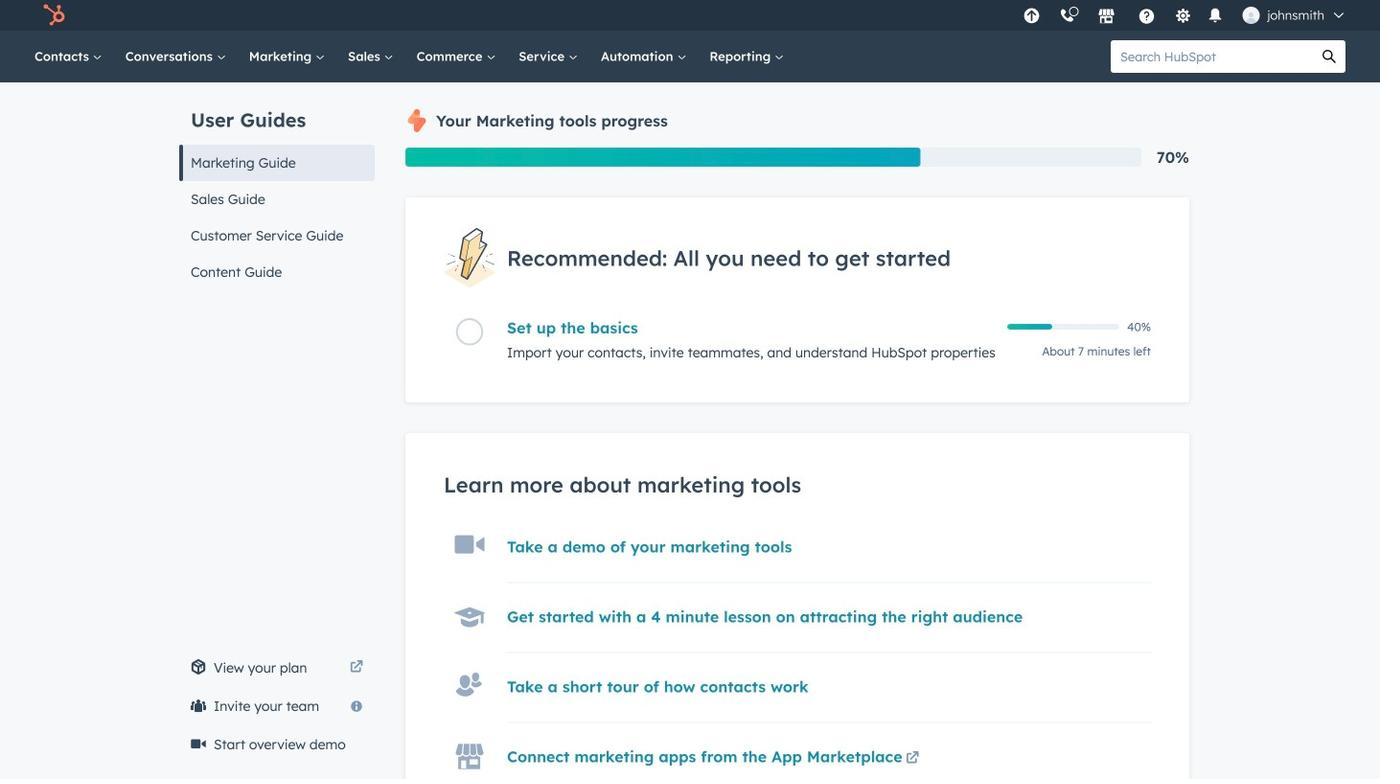 Task type: vqa. For each thing, say whether or not it's contained in the screenshot.
the right Link opens in a new window icon
yes



Task type: locate. For each thing, give the bounding box(es) containing it.
menu
[[1013, 0, 1357, 31]]

[object object] complete progress bar
[[1007, 324, 1052, 330]]

link opens in a new window image
[[350, 661, 363, 675], [906, 748, 919, 771]]

link opens in a new window image
[[350, 657, 363, 680], [906, 753, 919, 766]]

1 horizontal spatial link opens in a new window image
[[906, 748, 919, 771]]

progress bar
[[405, 148, 921, 167]]

0 vertical spatial link opens in a new window image
[[350, 661, 363, 675]]

1 horizontal spatial link opens in a new window image
[[906, 753, 919, 766]]

0 horizontal spatial link opens in a new window image
[[350, 657, 363, 680]]

john smith image
[[1242, 7, 1260, 24]]



Task type: describe. For each thing, give the bounding box(es) containing it.
0 horizontal spatial link opens in a new window image
[[350, 661, 363, 675]]

user guides element
[[179, 82, 375, 290]]

1 vertical spatial link opens in a new window image
[[906, 753, 919, 766]]

marketplaces image
[[1098, 9, 1115, 26]]

0 vertical spatial link opens in a new window image
[[350, 657, 363, 680]]

1 vertical spatial link opens in a new window image
[[906, 748, 919, 771]]

Search HubSpot search field
[[1111, 40, 1313, 73]]



